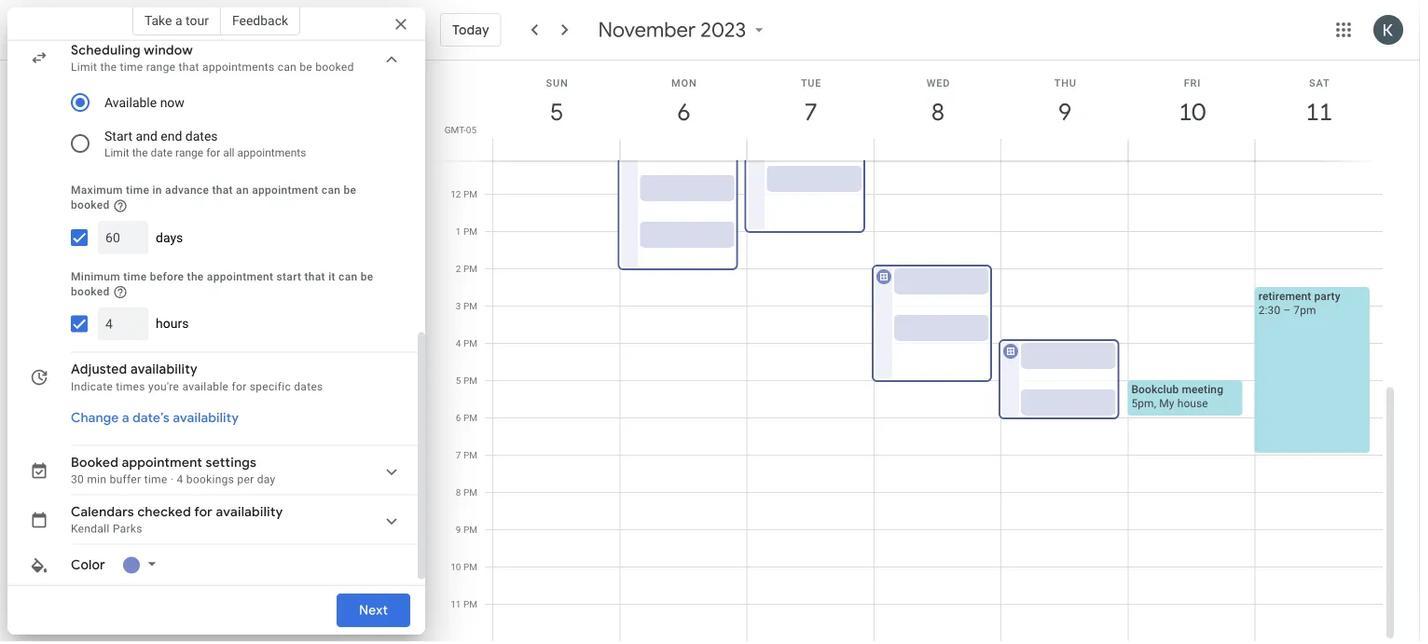 Task type: vqa. For each thing, say whether or not it's contained in the screenshot.
Events to the bottom
no



Task type: locate. For each thing, give the bounding box(es) containing it.
pm for 3 pm
[[463, 300, 478, 312]]

dates right specific
[[294, 381, 323, 394]]

9 pm
[[456, 524, 478, 535]]

booked inside 'scheduling window limit the time range that appointments can be booked'
[[316, 61, 354, 74]]

1 vertical spatial booked
[[71, 199, 110, 212]]

option group
[[63, 83, 384, 165]]

7 pm from the top
[[463, 412, 478, 423]]

range
[[146, 61, 176, 74], [175, 147, 203, 160]]

pm for 9 pm
[[463, 524, 478, 535]]

pm for 4 pm
[[463, 338, 478, 349]]

1 vertical spatial be
[[344, 184, 357, 197]]

0 vertical spatial 5
[[549, 97, 562, 127]]

be inside 'scheduling window limit the time range that appointments can be booked'
[[300, 61, 312, 74]]

bookings
[[186, 474, 234, 487]]

sun 5
[[546, 77, 569, 127]]

0 vertical spatial 9
[[1057, 97, 1071, 127]]

pm down 8 pm
[[463, 524, 478, 535]]

be
[[300, 61, 312, 74], [344, 184, 357, 197], [361, 271, 374, 284]]

8 up the '9 pm'
[[456, 487, 461, 498]]

time left in
[[126, 184, 149, 197]]

6 column header
[[620, 61, 748, 161]]

1 horizontal spatial 8
[[930, 97, 944, 127]]

the for window
[[100, 61, 117, 74]]

1 vertical spatial 9
[[456, 524, 461, 535]]

1 horizontal spatial 7
[[803, 97, 817, 127]]

2 vertical spatial availability
[[216, 505, 283, 522]]

10 up 11 pm
[[451, 561, 461, 573]]

1 vertical spatial that
[[212, 184, 233, 197]]

4 right ·
[[177, 474, 183, 487]]

thu 9
[[1055, 77, 1077, 127]]

2 vertical spatial booked
[[71, 286, 110, 299]]

0 vertical spatial 4
[[456, 338, 461, 349]]

appointment
[[252, 184, 319, 197], [207, 271, 274, 284], [122, 455, 202, 472]]

pm for 10 pm
[[463, 561, 478, 573]]

0 vertical spatial that
[[179, 61, 199, 74]]

a for take
[[175, 13, 182, 28]]

am
[[463, 151, 478, 162]]

time left the before
[[123, 271, 147, 284]]

1 vertical spatial 11
[[451, 151, 461, 162]]

0 vertical spatial 6
[[676, 97, 689, 127]]

11 down 10 pm
[[451, 599, 461, 610]]

2 vertical spatial that
[[305, 271, 325, 284]]

pm for 6 pm
[[463, 412, 478, 423]]

0 horizontal spatial 6
[[456, 412, 461, 423]]

10 down "fri" on the top right of the page
[[1178, 97, 1205, 127]]

1 vertical spatial a
[[122, 411, 129, 427]]

2 vertical spatial can
[[339, 271, 358, 284]]

8 down wed
[[930, 97, 944, 127]]

0 vertical spatial 7
[[803, 97, 817, 127]]

pm right 12
[[463, 188, 478, 200]]

limit down scheduling
[[71, 61, 97, 74]]

1 horizontal spatial a
[[175, 13, 182, 28]]

1 vertical spatial appointments
[[237, 147, 306, 160]]

0 horizontal spatial 7
[[456, 450, 461, 461]]

0 horizontal spatial 9
[[456, 524, 461, 535]]

7 down tue
[[803, 97, 817, 127]]

advance
[[165, 184, 209, 197]]

1 vertical spatial limit
[[104, 147, 129, 160]]

can up it at the left
[[322, 184, 341, 197]]

pm for 5 pm
[[463, 375, 478, 386]]

appointment right 'an'
[[252, 184, 319, 197]]

all
[[223, 147, 235, 160]]

limit inside 'scheduling window limit the time range that appointments can be booked'
[[71, 61, 97, 74]]

7 column header
[[747, 61, 875, 161]]

1 horizontal spatial the
[[132, 147, 148, 160]]

appointments
[[202, 61, 275, 74], [237, 147, 306, 160]]

1 horizontal spatial 10
[[1178, 97, 1205, 127]]

be inside minimum time before the appointment start that it can be booked
[[361, 271, 374, 284]]

for inside the adjusted availability indicate times you're available for specific dates
[[232, 381, 247, 394]]

appointments down feedback button
[[202, 61, 275, 74]]

Maximum days in advance that an appointment can be booked number field
[[105, 221, 141, 255]]

settings
[[206, 455, 257, 472]]

thursday, november 9 element
[[1044, 90, 1087, 133]]

1 horizontal spatial 4
[[456, 338, 461, 349]]

time left ·
[[144, 474, 167, 487]]

11 inside column header
[[1305, 97, 1332, 127]]

the
[[100, 61, 117, 74], [132, 147, 148, 160], [187, 271, 204, 284]]

start
[[104, 129, 133, 144]]

limit down start
[[104, 147, 129, 160]]

11 pm from the top
[[463, 561, 478, 573]]

0 vertical spatial be
[[300, 61, 312, 74]]

12 pm from the top
[[463, 599, 478, 610]]

can down feedback button
[[278, 61, 297, 74]]

friday, november 10 element
[[1171, 90, 1214, 133]]

sun
[[546, 77, 569, 89]]

availability down available
[[173, 411, 239, 427]]

sunday, november 5 element
[[535, 90, 578, 133]]

1 vertical spatial the
[[132, 147, 148, 160]]

maximum
[[71, 184, 123, 197]]

3 pm from the top
[[463, 263, 478, 274]]

8
[[930, 97, 944, 127], [456, 487, 461, 498]]

11 left 'am'
[[451, 151, 461, 162]]

the inside start and end dates limit the date range for all appointments
[[132, 147, 148, 160]]

2 vertical spatial for
[[194, 505, 213, 522]]

2 horizontal spatial be
[[361, 271, 374, 284]]

gmt-05
[[445, 124, 477, 135]]

the down scheduling
[[100, 61, 117, 74]]

30
[[71, 474, 84, 487]]

pm right '2'
[[463, 263, 478, 274]]

5 pm from the top
[[463, 338, 478, 349]]

booked
[[316, 61, 354, 74], [71, 199, 110, 212], [71, 286, 110, 299]]

availability
[[131, 362, 198, 379], [173, 411, 239, 427], [216, 505, 283, 522]]

option group containing available now
[[63, 83, 384, 165]]

2 horizontal spatial the
[[187, 271, 204, 284]]

the right the before
[[187, 271, 204, 284]]

for left specific
[[232, 381, 247, 394]]

12
[[451, 188, 461, 200]]

2 vertical spatial the
[[187, 271, 204, 284]]

tue
[[801, 77, 822, 89]]

2 horizontal spatial that
[[305, 271, 325, 284]]

can inside 'scheduling window limit the time range that appointments can be booked'
[[278, 61, 297, 74]]

0 vertical spatial appointments
[[202, 61, 275, 74]]

availability inside 'calendars checked for availability kendall parks'
[[216, 505, 283, 522]]

pm down 3 pm
[[463, 338, 478, 349]]

change a date's availability button
[[63, 402, 246, 436]]

1 vertical spatial can
[[322, 184, 341, 197]]

Minimum amount of hours before the start of the appointment that it can be booked number field
[[105, 308, 141, 341]]

,
[[1154, 397, 1157, 410]]

11 for 11 am
[[451, 151, 461, 162]]

for left all
[[206, 147, 220, 160]]

pm right 1
[[463, 226, 478, 237]]

7 inside tue 7
[[803, 97, 817, 127]]

a left date's
[[122, 411, 129, 427]]

1 vertical spatial 6
[[456, 412, 461, 423]]

6 pm from the top
[[463, 375, 478, 386]]

7 up 8 pm
[[456, 450, 461, 461]]

that inside 'scheduling window limit the time range that appointments can be booked'
[[179, 61, 199, 74]]

5 down sun
[[549, 97, 562, 127]]

8 pm from the top
[[463, 450, 478, 461]]

1 vertical spatial 5
[[456, 375, 461, 386]]

6 down the mon
[[676, 97, 689, 127]]

11 down sat in the right top of the page
[[1305, 97, 1332, 127]]

0 vertical spatial appointment
[[252, 184, 319, 197]]

time inside 'scheduling window limit the time range that appointments can be booked'
[[120, 61, 143, 74]]

range down window at the top of page
[[146, 61, 176, 74]]

for
[[206, 147, 220, 160], [232, 381, 247, 394], [194, 505, 213, 522]]

1 horizontal spatial 5
[[549, 97, 562, 127]]

dates inside start and end dates limit the date range for all appointments
[[185, 129, 218, 144]]

gmt-
[[445, 124, 466, 135]]

0 vertical spatial availability
[[131, 362, 198, 379]]

booked inside minimum time before the appointment start that it can be booked
[[71, 286, 110, 299]]

1 vertical spatial appointment
[[207, 271, 274, 284]]

0 vertical spatial booked
[[316, 61, 354, 74]]

2 pm
[[456, 263, 478, 274]]

5 pm
[[456, 375, 478, 386]]

grid
[[433, 61, 1398, 643]]

calendars checked for availability kendall parks
[[71, 505, 283, 536]]

8 inside 'wed 8'
[[930, 97, 944, 127]]

1 vertical spatial availability
[[173, 411, 239, 427]]

1 horizontal spatial limit
[[104, 147, 129, 160]]

1 horizontal spatial that
[[212, 184, 233, 197]]

4
[[456, 338, 461, 349], [177, 474, 183, 487]]

6 down 5 pm
[[456, 412, 461, 423]]

pm up 6 pm
[[463, 375, 478, 386]]

availability up you're
[[131, 362, 198, 379]]

1 vertical spatial 7
[[456, 450, 461, 461]]

2 pm from the top
[[463, 226, 478, 237]]

appointments right all
[[237, 147, 306, 160]]

1 vertical spatial range
[[175, 147, 203, 160]]

0 vertical spatial 11
[[1305, 97, 1332, 127]]

that down window at the top of page
[[179, 61, 199, 74]]

for down bookings
[[194, 505, 213, 522]]

mon 6
[[672, 77, 697, 127]]

appointment inside minimum time before the appointment start that it can be booked
[[207, 271, 274, 284]]

a
[[175, 13, 182, 28], [122, 411, 129, 427]]

pm for 8 pm
[[463, 487, 478, 498]]

time down scheduling
[[120, 61, 143, 74]]

november 2023
[[598, 17, 746, 43]]

availability down per
[[216, 505, 283, 522]]

can right it at the left
[[339, 271, 358, 284]]

thu
[[1055, 77, 1077, 89]]

meeting
[[1182, 383, 1224, 396]]

that left 'an'
[[212, 184, 233, 197]]

2 vertical spatial 11
[[451, 599, 461, 610]]

pm down 10 pm
[[463, 599, 478, 610]]

0 vertical spatial 10
[[1178, 97, 1205, 127]]

4 down 3
[[456, 338, 461, 349]]

next button
[[337, 589, 410, 633]]

0 vertical spatial for
[[206, 147, 220, 160]]

that left it at the left
[[305, 271, 325, 284]]

1 vertical spatial 4
[[177, 474, 183, 487]]

1 horizontal spatial 6
[[676, 97, 689, 127]]

5 up 6 pm
[[456, 375, 461, 386]]

1 pm from the top
[[463, 188, 478, 200]]

booked appointment settings 30 min buffer time · 4 bookings per day
[[71, 455, 276, 487]]

the inside 'scheduling window limit the time range that appointments can be booked'
[[100, 61, 117, 74]]

0 horizontal spatial limit
[[71, 61, 97, 74]]

that inside minimum time before the appointment start that it can be booked
[[305, 271, 325, 284]]

range inside start and end dates limit the date range for all appointments
[[175, 147, 203, 160]]

10 inside 10 column header
[[1178, 97, 1205, 127]]

pm down the '9 pm'
[[463, 561, 478, 573]]

0 horizontal spatial be
[[300, 61, 312, 74]]

0 horizontal spatial 8
[[456, 487, 461, 498]]

availability for for
[[216, 505, 283, 522]]

booked for window
[[316, 61, 354, 74]]

11 am
[[451, 151, 478, 162]]

1 vertical spatial 8
[[456, 487, 461, 498]]

can inside minimum time before the appointment start that it can be booked
[[339, 271, 358, 284]]

6 inside mon 6
[[676, 97, 689, 127]]

9 pm from the top
[[463, 487, 478, 498]]

availability inside change a date's availability button
[[173, 411, 239, 427]]

0 vertical spatial can
[[278, 61, 297, 74]]

0 vertical spatial range
[[146, 61, 176, 74]]

9
[[1057, 97, 1071, 127], [456, 524, 461, 535]]

dates right end
[[185, 129, 218, 144]]

0 vertical spatial a
[[175, 13, 182, 28]]

can
[[278, 61, 297, 74], [322, 184, 341, 197], [339, 271, 358, 284]]

a left tour
[[175, 13, 182, 28]]

pm down 5 pm
[[463, 412, 478, 423]]

0 vertical spatial dates
[[185, 129, 218, 144]]

10
[[1178, 97, 1205, 127], [451, 561, 461, 573]]

pm
[[463, 188, 478, 200], [463, 226, 478, 237], [463, 263, 478, 274], [463, 300, 478, 312], [463, 338, 478, 349], [463, 375, 478, 386], [463, 412, 478, 423], [463, 450, 478, 461], [463, 487, 478, 498], [463, 524, 478, 535], [463, 561, 478, 573], [463, 599, 478, 610]]

change
[[71, 411, 119, 427]]

1 pm
[[456, 226, 478, 237]]

10 pm from the top
[[463, 524, 478, 535]]

2 vertical spatial be
[[361, 271, 374, 284]]

range inside 'scheduling window limit the time range that appointments can be booked'
[[146, 61, 176, 74]]

my
[[1160, 397, 1175, 410]]

1 vertical spatial for
[[232, 381, 247, 394]]

appointments inside start and end dates limit the date range for all appointments
[[237, 147, 306, 160]]

feedback
[[232, 13, 288, 28]]

for inside 'calendars checked for availability kendall parks'
[[194, 505, 213, 522]]

range down end
[[175, 147, 203, 160]]

0 horizontal spatial 4
[[177, 474, 183, 487]]

0 vertical spatial 8
[[930, 97, 944, 127]]

1 vertical spatial dates
[[294, 381, 323, 394]]

0 horizontal spatial 5
[[456, 375, 461, 386]]

pm up 8 pm
[[463, 450, 478, 461]]

can inside maximum time in advance that an appointment can be booked
[[322, 184, 341, 197]]

2 vertical spatial appointment
[[122, 455, 202, 472]]

1 horizontal spatial dates
[[294, 381, 323, 394]]

1 horizontal spatial be
[[344, 184, 357, 197]]

appointment left start
[[207, 271, 274, 284]]

pm for 1 pm
[[463, 226, 478, 237]]

dates
[[185, 129, 218, 144], [294, 381, 323, 394]]

available
[[182, 381, 229, 394]]

parks
[[113, 523, 142, 536]]

grid containing 5
[[433, 61, 1398, 643]]

0 horizontal spatial the
[[100, 61, 117, 74]]

9 up 10 pm
[[456, 524, 461, 535]]

today button
[[440, 7, 501, 52]]

the down and
[[132, 147, 148, 160]]

end
[[161, 129, 182, 144]]

3
[[456, 300, 461, 312]]

pm for 11 pm
[[463, 599, 478, 610]]

0 horizontal spatial dates
[[185, 129, 218, 144]]

1 vertical spatial 10
[[451, 561, 461, 573]]

0 horizontal spatial that
[[179, 61, 199, 74]]

0 vertical spatial the
[[100, 61, 117, 74]]

pm up the '9 pm'
[[463, 487, 478, 498]]

0 vertical spatial limit
[[71, 61, 97, 74]]

1 horizontal spatial 9
[[1057, 97, 1071, 127]]

the inside minimum time before the appointment start that it can be booked
[[187, 271, 204, 284]]

pm right 3
[[463, 300, 478, 312]]

4 pm from the top
[[463, 300, 478, 312]]

0 horizontal spatial a
[[122, 411, 129, 427]]

scheduling
[[71, 42, 141, 59]]

minimum
[[71, 271, 120, 284]]

9 down thu
[[1057, 97, 1071, 127]]

date's
[[133, 411, 170, 427]]

the for time
[[187, 271, 204, 284]]

appointment up ·
[[122, 455, 202, 472]]



Task type: describe. For each thing, give the bounding box(es) containing it.
8 column header
[[874, 61, 1002, 161]]

time inside booked appointment settings 30 min buffer time · 4 bookings per day
[[144, 474, 167, 487]]

day
[[257, 474, 276, 487]]

november
[[598, 17, 696, 43]]

appointment inside maximum time in advance that an appointment can be booked
[[252, 184, 319, 197]]

that for window
[[179, 61, 199, 74]]

availability for date's
[[173, 411, 239, 427]]

indicate
[[71, 381, 113, 394]]

0 horizontal spatial 10
[[451, 561, 461, 573]]

specific
[[250, 381, 291, 394]]

wed 8
[[927, 77, 951, 127]]

min
[[87, 474, 107, 487]]

1
[[456, 226, 461, 237]]

booked
[[71, 455, 119, 472]]

in
[[152, 184, 162, 197]]

house
[[1178, 397, 1209, 410]]

be for window
[[300, 61, 312, 74]]

5 inside sun 5
[[549, 97, 562, 127]]

times
[[116, 381, 145, 394]]

date
[[151, 147, 173, 160]]

bookclub meeting 5pm , my house
[[1132, 383, 1224, 410]]

availability inside the adjusted availability indicate times you're available for specific dates
[[131, 362, 198, 379]]

window
[[144, 42, 193, 59]]

can for time
[[339, 271, 358, 284]]

4 pm
[[456, 338, 478, 349]]

color
[[71, 558, 105, 575]]

booked inside maximum time in advance that an appointment can be booked
[[71, 199, 110, 212]]

now
[[160, 95, 185, 111]]

maximum time in advance that an appointment can be booked
[[71, 184, 357, 212]]

start
[[277, 271, 301, 284]]

appointment inside booked appointment settings 30 min buffer time · 4 bookings per day
[[122, 455, 202, 472]]

2
[[456, 263, 461, 274]]

retirement party 2:30 – 7pm
[[1259, 290, 1341, 317]]

fri
[[1184, 77, 1201, 89]]

adjusted
[[71, 362, 127, 379]]

party
[[1315, 290, 1341, 303]]

next
[[359, 602, 388, 619]]

time inside maximum time in advance that an appointment can be booked
[[126, 184, 149, 197]]

9 inside the thu 9
[[1057, 97, 1071, 127]]

for inside start and end dates limit the date range for all appointments
[[206, 147, 220, 160]]

6 pm
[[456, 412, 478, 423]]

·
[[170, 474, 174, 487]]

4 inside booked appointment settings 30 min buffer time · 4 bookings per day
[[177, 474, 183, 487]]

per
[[237, 474, 254, 487]]

november 2023 button
[[591, 17, 776, 43]]

pm for 2 pm
[[463, 263, 478, 274]]

11 column header
[[1255, 61, 1383, 161]]

and
[[136, 129, 157, 144]]

available now
[[104, 95, 185, 111]]

available
[[104, 95, 157, 111]]

appointments inside 'scheduling window limit the time range that appointments can be booked'
[[202, 61, 275, 74]]

2023
[[701, 17, 746, 43]]

limit inside start and end dates limit the date range for all appointments
[[104, 147, 129, 160]]

7pm
[[1294, 304, 1317, 317]]

–
[[1284, 304, 1291, 317]]

tour
[[186, 13, 209, 28]]

tuesday, november 7 element
[[790, 90, 833, 133]]

that for time
[[305, 271, 325, 284]]

saturday, november 11 element
[[1298, 90, 1341, 133]]

time inside minimum time before the appointment start that it can be booked
[[123, 271, 147, 284]]

a for change
[[122, 411, 129, 427]]

take
[[144, 13, 172, 28]]

9 column header
[[1001, 61, 1129, 161]]

an
[[236, 184, 249, 197]]

11 for 11 pm
[[451, 599, 461, 610]]

tue 7
[[801, 77, 822, 127]]

that inside maximum time in advance that an appointment can be booked
[[212, 184, 233, 197]]

5pm
[[1132, 397, 1154, 410]]

12 pm
[[451, 188, 478, 200]]

retirement
[[1259, 290, 1312, 303]]

mon
[[672, 77, 697, 89]]

before
[[150, 271, 184, 284]]

dates inside the adjusted availability indicate times you're available for specific dates
[[294, 381, 323, 394]]

feedback button
[[221, 6, 300, 35]]

hours
[[156, 317, 189, 332]]

10 column header
[[1128, 61, 1256, 161]]

pm for 7 pm
[[463, 450, 478, 461]]

start and end dates limit the date range for all appointments
[[104, 129, 306, 160]]

fri 10
[[1178, 77, 1205, 127]]

2:30
[[1259, 304, 1281, 317]]

wednesday, november 8 element
[[917, 90, 960, 133]]

monday, november 6 element
[[663, 90, 705, 133]]

change a date's availability
[[71, 411, 239, 427]]

checked
[[137, 505, 191, 522]]

7 pm
[[456, 450, 478, 461]]

10 pm
[[451, 561, 478, 573]]

take a tour button
[[132, 6, 221, 35]]

5 column header
[[492, 61, 620, 161]]

pm for 12 pm
[[463, 188, 478, 200]]

booked for time
[[71, 286, 110, 299]]

05
[[466, 124, 477, 135]]

days
[[156, 230, 183, 246]]

take a tour
[[144, 13, 209, 28]]

4 inside grid
[[456, 338, 461, 349]]

be inside maximum time in advance that an appointment can be booked
[[344, 184, 357, 197]]

scheduling window limit the time range that appointments can be booked
[[71, 42, 354, 74]]

bookclub
[[1132, 383, 1179, 396]]

8 pm
[[456, 487, 478, 498]]

kendall
[[71, 523, 110, 536]]

you're
[[148, 381, 179, 394]]

11 pm
[[451, 599, 478, 610]]

3 pm
[[456, 300, 478, 312]]

sat 11
[[1305, 77, 1332, 127]]

sat
[[1310, 77, 1330, 89]]

can for window
[[278, 61, 297, 74]]

it
[[328, 271, 336, 284]]

be for time
[[361, 271, 374, 284]]

wed
[[927, 77, 951, 89]]

buffer
[[110, 474, 141, 487]]

minimum time before the appointment start that it can be booked
[[71, 271, 374, 299]]



